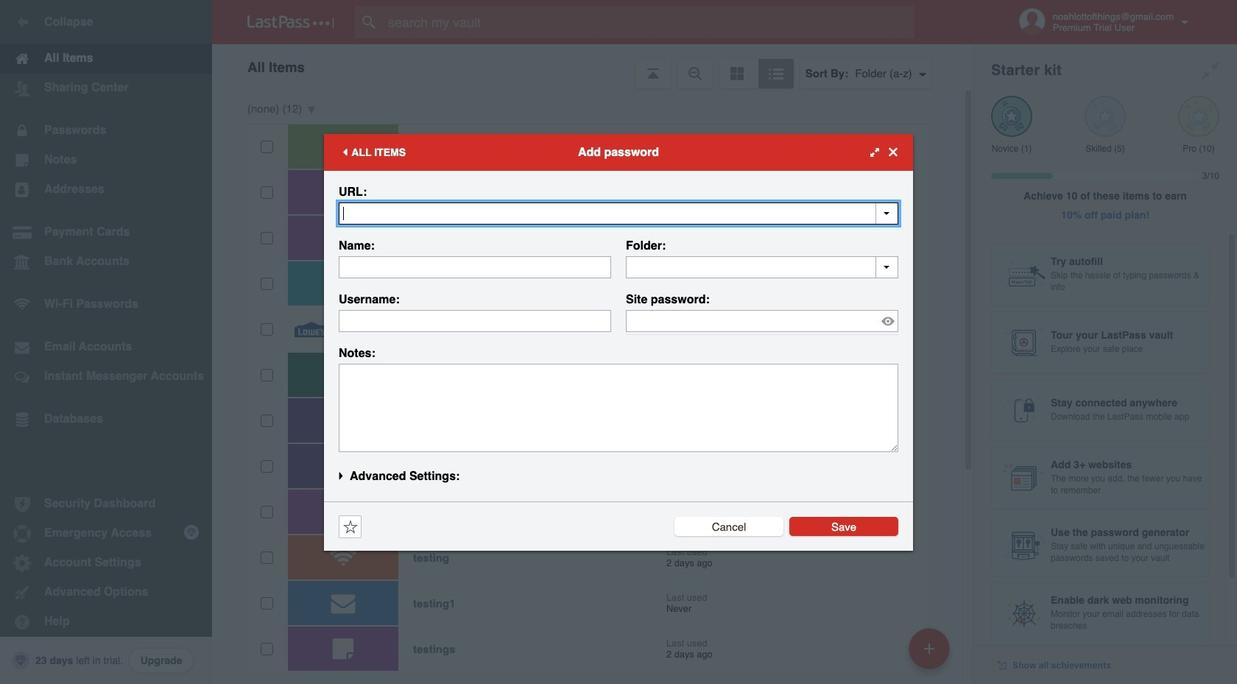 Task type: describe. For each thing, give the bounding box(es) containing it.
lastpass image
[[248, 15, 334, 29]]

vault options navigation
[[212, 44, 974, 88]]

new item navigation
[[904, 624, 959, 684]]



Task type: vqa. For each thing, say whether or not it's contained in the screenshot.
caret right image
no



Task type: locate. For each thing, give the bounding box(es) containing it.
None text field
[[339, 256, 611, 278], [626, 256, 899, 278], [339, 364, 899, 452], [339, 256, 611, 278], [626, 256, 899, 278], [339, 364, 899, 452]]

new item image
[[924, 643, 935, 654]]

search my vault text field
[[355, 6, 944, 38]]

dialog
[[324, 134, 913, 551]]

main navigation navigation
[[0, 0, 212, 684]]

None text field
[[339, 202, 899, 224], [339, 310, 611, 332], [339, 202, 899, 224], [339, 310, 611, 332]]

Search search field
[[355, 6, 944, 38]]

None password field
[[626, 310, 899, 332]]



